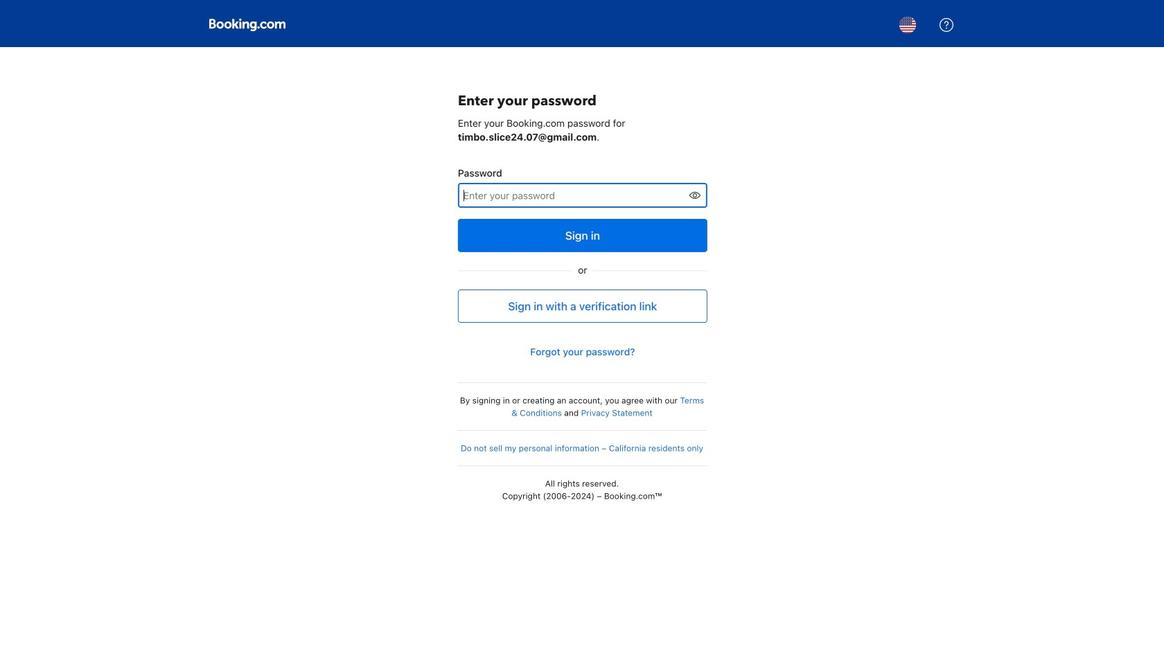 Task type: vqa. For each thing, say whether or not it's contained in the screenshot.
the Enter your password password field
yes



Task type: locate. For each thing, give the bounding box(es) containing it.
Enter your password password field
[[458, 183, 679, 208]]



